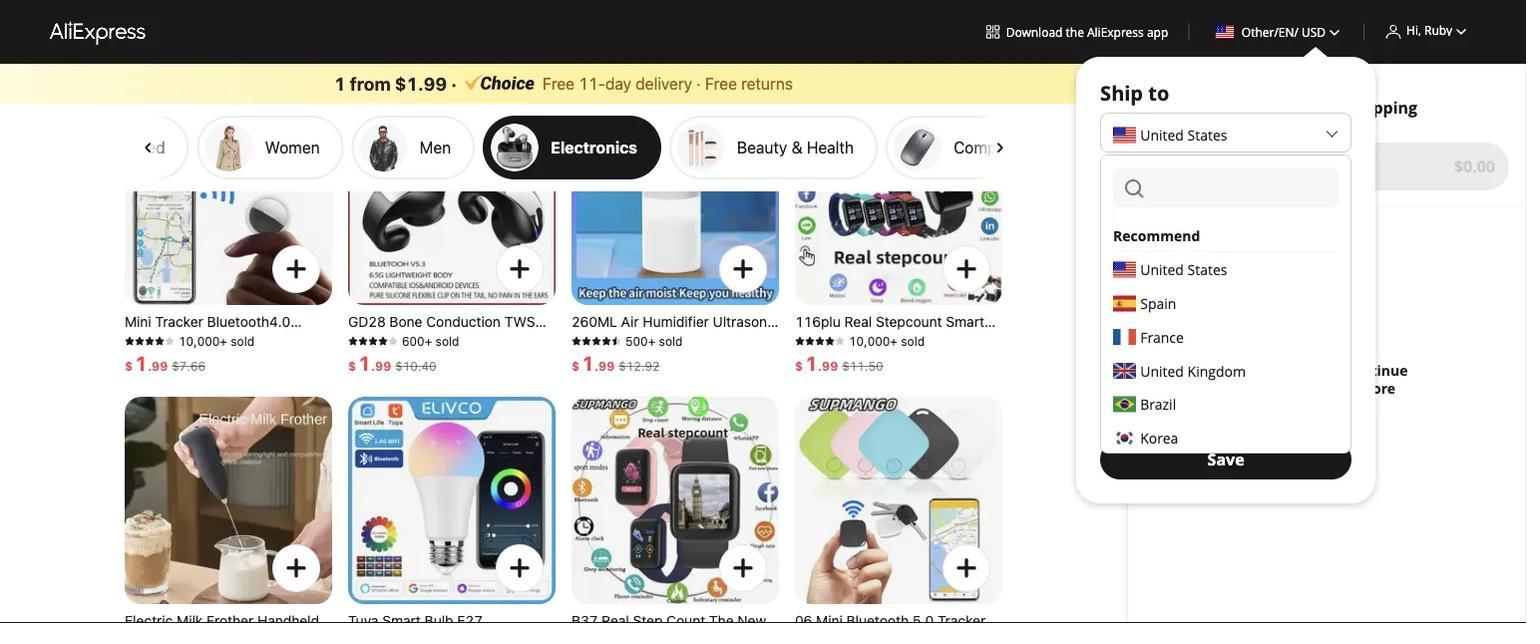 Task type: vqa. For each thing, say whether or not it's contained in the screenshot.
the leftmost Men
yes



Task type: describe. For each thing, give the bounding box(es) containing it.
france
[[1140, 328, 1184, 347]]

7 9 from the left
[[822, 359, 830, 373]]

1 star from the top
[[89, 32, 119, 51]]

6 9 from the left
[[607, 359, 615, 373]]

real
[[844, 314, 872, 330]]

other/ en / usd
[[1242, 23, 1326, 40]]

sold for lightweight
[[435, 334, 459, 348]]

kids
[[125, 368, 153, 384]]

usb
[[683, 350, 711, 366]]

2 united from the top
[[1140, 261, 1184, 280]]

3 notch
[[1113, 220, 1162, 239]]

conduction
[[426, 314, 501, 330]]

shopping
[[1258, 379, 1321, 398]]

5 9 from the left
[[599, 359, 607, 373]]

2  from the top
[[140, 138, 158, 157]]

mobile
[[225, 350, 268, 366]]

atomizer
[[593, 368, 650, 384]]

lamp
[[683, 368, 719, 384]]

1 for mini tracker bluetooth4.0 smart locator smart anti lost device locator mobile keys pet kids finder for apple
[[135, 351, 148, 375]]

1 from $1.99 ·
[[334, 73, 457, 94]]

portable
[[572, 350, 626, 366]]

download
[[1006, 23, 1063, 40]]

500+
[[625, 334, 656, 348]]

no
[[1245, 361, 1265, 380]]

mini tracker bluetooth4.0 smart locator smart anti lost device locator mobile keys pet kids finder for apple
[[125, 314, 327, 384]]

1 office from the top
[[1045, 32, 1089, 51]]

2 united states from the top
[[1140, 261, 1227, 280]]

1  from the top
[[990, 32, 1008, 51]]

$11.50
[[842, 359, 883, 373]]

electronics
[[551, 138, 637, 157]]

1 free from the left
[[543, 74, 575, 93]]

$10.40
[[395, 359, 436, 373]]

600+
[[402, 334, 432, 348]]

. for device
[[148, 359, 152, 373]]

for right suitable
[[964, 368, 986, 384]]

ruby
[[1424, 21, 1452, 38]]

. for clip
[[371, 359, 375, 373]]

more.
[[1306, 397, 1347, 416]]

$ for headphones
[[348, 359, 356, 373]]

united kingdom
[[1140, 362, 1246, 381]]

8 9 from the left
[[830, 359, 838, 373]]

essential
[[715, 350, 772, 366]]

spain
[[1140, 294, 1176, 313]]

brazil
[[1140, 395, 1176, 414]]

v5.3
[[499, 332, 530, 348]]

1 computer from the top
[[954, 32, 1026, 51]]

0 vertical spatial men
[[420, 138, 451, 157]]

1 rated from the top
[[123, 32, 165, 51]]

1 united from the top
[[1140, 126, 1184, 145]]

$1.99
[[395, 73, 447, 94]]

$ 1 . 9 9 $11.50
[[795, 351, 883, 375]]

clip
[[348, 350, 373, 366]]

. for sprayer
[[594, 359, 599, 373]]

from
[[350, 73, 391, 94]]

smart up "device"
[[125, 332, 163, 348]]

3 9 from the left
[[375, 359, 383, 373]]

/
[[1294, 23, 1299, 40]]

men inside 116plu real stepcount smart watch multi function step connected smart watch for men and women suitable for and android
[[795, 368, 823, 384]]

delivery
[[636, 74, 692, 93]]

sold for usb
[[659, 334, 683, 348]]

600+ sold
[[402, 334, 459, 348]]

hi,
[[1406, 21, 1421, 38]]

free 11-day delivery · free returns
[[543, 74, 793, 93]]

116plu real stepcount smart watch multi function step connected smart watch for men and women suitable for and android
[[795, 314, 986, 402]]

to inside no items yet? continue shopping to explore more.
[[1325, 379, 1340, 398]]

2 computer from the top
[[954, 138, 1026, 157]]

kingdom
[[1188, 362, 1246, 381]]

2 computer & office from the top
[[954, 138, 1089, 157]]

continue
[[1344, 361, 1408, 380]]

app
[[1147, 23, 1168, 40]]

aromatherapy
[[602, 332, 693, 348]]

$7.66
[[172, 359, 205, 373]]

air
[[621, 314, 639, 330]]

free
[[1314, 97, 1345, 118]]

finder
[[156, 368, 197, 384]]

116plu
[[795, 314, 841, 330]]

tracker
[[155, 314, 203, 330]]

the
[[1066, 23, 1084, 40]]

car
[[613, 386, 636, 402]]

game
[[394, 368, 432, 384]]

0 horizontal spatial ·
[[451, 73, 457, 94]]

anti
[[262, 332, 287, 348]]

usd
[[1302, 23, 1326, 40]]

headset
[[436, 368, 490, 384]]

260ml air humidifier ultrasonic mini aromatherapy diffuser portable sprayer usb essential oil atomizer led lamp for home car
[[572, 314, 778, 402]]

aliexpress
[[1087, 23, 1144, 40]]

1 vertical spatial locator
[[172, 350, 221, 366]]

bone
[[389, 314, 422, 330]]

beauty & health
[[737, 138, 854, 157]]

notch
[[1125, 220, 1162, 239]]

0 horizontal spatial 3
[[1113, 220, 1121, 239]]

home
[[572, 386, 610, 402]]

10,000+ sold for multi
[[849, 334, 925, 348]]

pick
[[1236, 97, 1269, 118]]

bluetooth4.0
[[207, 314, 291, 330]]

for inside mini tracker bluetooth4.0 smart locator smart anti lost device locator mobile keys pet kids finder for apple
[[201, 368, 222, 384]]

business
[[456, 350, 513, 366]]

mic
[[524, 368, 547, 384]]

eur
[[1113, 395, 1140, 414]]

reduction
[[388, 386, 454, 402]]

1 horizontal spatial and
[[827, 368, 852, 384]]

3 united from the top
[[1140, 362, 1184, 381]]

step
[[935, 332, 964, 348]]

$12.92
[[619, 359, 660, 373]]

smart up step
[[946, 314, 984, 330]]

headphones
[[348, 332, 430, 348]]

noise
[[348, 386, 385, 402]]

500+ sold
[[625, 334, 683, 348]]

2 office from the top
[[1045, 138, 1089, 157]]

4 9 from the left
[[383, 359, 391, 373]]

diffuser
[[697, 332, 748, 348]]

1 for 116plu real stepcount smart watch multi function step connected smart watch for men and women suitable for and android
[[805, 351, 818, 375]]



Task type: locate. For each thing, give the bounding box(es) containing it.
0 vertical spatial united
[[1140, 126, 1184, 145]]

women
[[265, 138, 320, 157], [856, 368, 905, 384]]

1 vertical spatial mini
[[572, 332, 598, 348]]

1 horizontal spatial ·
[[696, 74, 701, 93]]

free left returns at top
[[705, 74, 737, 93]]

$ left the finder
[[125, 359, 133, 373]]

united states
[[1140, 126, 1227, 145], [1140, 261, 1227, 280]]

tws
[[504, 314, 535, 330]]

locator down tracker
[[167, 332, 216, 348]]

3 sold from the left
[[659, 334, 683, 348]]

1 vertical spatial united
[[1140, 261, 1184, 280]]

pet
[[306, 350, 327, 366]]

0 vertical spatial united states
[[1140, 126, 1227, 145]]

sold for locator
[[231, 334, 254, 348]]

2 star from the top
[[89, 138, 119, 157]]

1 states from the top
[[1188, 126, 1227, 145]]

1 horizontal spatial mini
[[572, 332, 598, 348]]

day
[[605, 74, 631, 93]]

3 right the pick in the right of the page
[[1273, 97, 1282, 118]]

10,000+ for real
[[849, 334, 898, 348]]

1 united states from the top
[[1140, 126, 1227, 145]]

1 & from the top
[[1030, 32, 1041, 51]]

1 sold from the left
[[231, 334, 254, 348]]

and down connected
[[827, 368, 852, 384]]

1 vertical spatial star
[[89, 138, 119, 157]]

1 vertical spatial women
[[856, 368, 905, 384]]


[[280, 253, 312, 285], [504, 253, 536, 285], [727, 253, 759, 285], [951, 253, 982, 285], [280, 553, 312, 584], [504, 553, 536, 584], [727, 553, 759, 584], [951, 553, 982, 584]]

humidifier
[[643, 314, 709, 330]]

· right delivery at the left of the page
[[696, 74, 701, 93]]

1 vertical spatial 5-star rated
[[72, 138, 165, 157]]

0 vertical spatial states
[[1188, 126, 1227, 145]]

1 10,000+ sold from the left
[[179, 334, 254, 348]]

android
[[824, 386, 875, 402]]

to left the explore
[[1325, 379, 1340, 398]]

. inside $ 1 . 9 9 $11.50
[[818, 359, 822, 373]]

1 vertical spatial 3
[[1113, 220, 1121, 239]]

$ up home
[[572, 359, 580, 373]]

$ down 116plu
[[795, 359, 803, 373]]

0 horizontal spatial women
[[265, 138, 320, 157]]

4 sold from the left
[[901, 334, 925, 348]]

led
[[654, 368, 680, 384]]

1 vertical spatial 
[[990, 138, 1008, 157]]

10,000+ down real
[[849, 334, 898, 348]]

0 vertical spatial 5-
[[72, 32, 89, 51]]

1 vertical spatial computer & office
[[954, 138, 1089, 157]]

0 vertical spatial to
[[1148, 79, 1169, 106]]

&
[[1030, 32, 1041, 51], [1030, 138, 1041, 157]]

0 vertical spatial 5-star rated
[[72, 32, 165, 51]]

1 . from the left
[[148, 359, 152, 373]]

1
[[334, 73, 346, 94], [135, 351, 148, 375], [358, 351, 371, 375], [582, 351, 594, 375], [805, 351, 818, 375]]

$0.00
[[1454, 156, 1495, 177]]

0 vertical spatial women
[[265, 138, 320, 157]]

for left apple
[[201, 368, 222, 384]]

items
[[1269, 361, 1308, 380]]

3
[[1273, 97, 1282, 118], [1113, 220, 1121, 239]]

1 horizontal spatial to
[[1325, 379, 1340, 398]]

pick 3 for free shipping
[[1236, 97, 1417, 118]]

11-
[[579, 74, 605, 93]]

korea
[[1140, 429, 1178, 448]]

10,000+ sold
[[179, 334, 254, 348], [849, 334, 925, 348]]

1 vertical spatial computer
[[954, 138, 1026, 157]]

1 vertical spatial 5-
[[72, 138, 89, 157]]

no items yet? continue shopping to explore more.
[[1245, 361, 1408, 416]]

0 horizontal spatial 10,000+ sold
[[179, 334, 254, 348]]

ultrasonic
[[713, 314, 778, 330]]

0 vertical spatial office
[[1045, 32, 1089, 51]]

to right ship
[[1148, 79, 1169, 106]]

0 vertical spatial watch
[[795, 332, 836, 348]]

1 up the noise
[[358, 351, 371, 375]]

united up spain
[[1140, 261, 1184, 280]]

lost
[[291, 332, 319, 348]]

save
[[1207, 449, 1244, 470]]

2 & from the top
[[1030, 138, 1041, 157]]

$ for locator
[[125, 359, 133, 373]]

0 vertical spatial mini
[[125, 314, 151, 330]]

1 horizontal spatial 10,000+ sold
[[849, 334, 925, 348]]

1 horizontal spatial free
[[705, 74, 737, 93]]

0 horizontal spatial and
[[795, 386, 821, 402]]

1 left from
[[334, 73, 346, 94]]

smart down the function
[[869, 350, 908, 366]]

oil
[[572, 368, 589, 384]]

$ for watch
[[795, 359, 803, 373]]

3 . from the left
[[594, 359, 599, 373]]

1 vertical spatial 
[[140, 138, 158, 157]]

$ inside $ 1 . 9 9 $7.66
[[125, 359, 133, 373]]

10,000+
[[179, 334, 227, 348], [849, 334, 898, 348]]

1 for 260ml air humidifier ultrasonic mini aromatherapy diffuser portable sprayer usb essential oil atomizer led lamp for home car
[[582, 351, 594, 375]]

0 horizontal spatial to
[[1148, 79, 1169, 106]]

sold down humidifier
[[659, 334, 683, 348]]

2 5- from the top
[[72, 138, 89, 157]]

returns
[[741, 74, 793, 93]]

keys
[[272, 350, 302, 366]]

for
[[1286, 97, 1309, 118], [723, 368, 741, 384]]

1 vertical spatial to
[[1325, 379, 1340, 398]]

$ 1 . 9 9 $7.66
[[125, 351, 205, 375]]

gd28 bone conduction tws headphones bluetooth v5.3 ear clip lightweight business sports game headset with mic noise reduction
[[348, 314, 555, 402]]

1 5- from the top
[[72, 32, 89, 51]]

shipping
[[1350, 97, 1417, 118]]

. up the noise
[[371, 359, 375, 373]]

0 vertical spatial rated
[[123, 32, 165, 51]]

checkout
[[1284, 156, 1359, 177]]

0 vertical spatial 3
[[1273, 97, 1282, 118]]

10,000+ sold down stepcount
[[849, 334, 925, 348]]

5-
[[72, 32, 89, 51], [72, 138, 89, 157]]

women inside 116plu real stepcount smart watch multi function step connected smart watch for men and women suitable for and android
[[856, 368, 905, 384]]

1 vertical spatial for
[[723, 368, 741, 384]]

260ml
[[572, 314, 617, 330]]

$ for mini
[[572, 359, 580, 373]]

1 vertical spatial office
[[1045, 138, 1089, 157]]

0 horizontal spatial mini
[[125, 314, 151, 330]]

1 up home
[[582, 351, 594, 375]]

1 for gd28 bone conduction tws headphones bluetooth v5.3 ear clip lightweight business sports game headset with mic noise reduction
[[358, 351, 371, 375]]

smart up mobile
[[220, 332, 258, 348]]

0 vertical spatial locator
[[167, 332, 216, 348]]

for left free
[[1286, 97, 1309, 118]]

4 $ from the left
[[795, 359, 803, 373]]

1  from the top
[[140, 32, 158, 51]]

locator
[[167, 332, 216, 348], [172, 350, 221, 366]]

.
[[148, 359, 152, 373], [371, 359, 375, 373], [594, 359, 599, 373], [818, 359, 822, 373]]

)
[[1185, 395, 1189, 414]]

sold for smart
[[901, 334, 925, 348]]

sold down stepcount
[[901, 334, 925, 348]]

0 vertical spatial 
[[990, 32, 1008, 51]]

9
[[152, 359, 160, 373], [160, 359, 168, 373], [375, 359, 383, 373], [383, 359, 391, 373], [599, 359, 607, 373], [607, 359, 615, 373], [822, 359, 830, 373], [830, 359, 838, 373]]

3 $ from the left
[[572, 359, 580, 373]]

1 vertical spatial and
[[795, 386, 821, 402]]

lightweight
[[377, 350, 452, 366]]

0 horizontal spatial watch
[[795, 332, 836, 348]]

2 states from the top
[[1188, 261, 1227, 280]]

united up 0
[[1140, 126, 1184, 145]]

2  from the top
[[990, 138, 1008, 157]]

1 vertical spatial watch
[[912, 350, 952, 366]]

1 vertical spatial rated
[[123, 138, 165, 157]]

1 vertical spatial states
[[1188, 261, 1227, 280]]


[[140, 32, 158, 51], [140, 138, 158, 157]]

0 horizontal spatial for
[[723, 368, 741, 384]]

0 vertical spatial star
[[89, 32, 119, 51]]

1 horizontal spatial for
[[1286, 97, 1309, 118]]

bluetooth
[[433, 332, 496, 348]]

1 horizontal spatial watch
[[912, 350, 952, 366]]

1 left the finder
[[135, 351, 148, 375]]

alabama
[[1113, 172, 1170, 191]]

0 horizontal spatial 10,000+
[[179, 334, 227, 348]]

sold down conduction
[[435, 334, 459, 348]]

. right oil
[[594, 359, 599, 373]]

men
[[420, 138, 451, 157], [795, 368, 823, 384]]

1 down 116plu
[[805, 351, 818, 375]]

for down "essential"
[[723, 368, 741, 384]]

for down step
[[956, 350, 977, 366]]

and left android
[[795, 386, 821, 402]]

men down connected
[[795, 368, 823, 384]]

. inside $ 1 . 9 9 $10.40
[[371, 359, 375, 373]]

$ inside $ 1 . 9 9 $10.40
[[348, 359, 356, 373]]

2 vertical spatial united
[[1140, 362, 1184, 381]]

language
[[1100, 262, 1196, 290]]

1 vertical spatial men
[[795, 368, 823, 384]]

1 vertical spatial united states
[[1140, 261, 1227, 280]]

2 10,000+ sold from the left
[[849, 334, 925, 348]]

men down the $1.99
[[420, 138, 451, 157]]

1 computer & office from the top
[[954, 32, 1089, 51]]

0 vertical spatial &
[[1030, 32, 1041, 51]]

stepcount
[[876, 314, 942, 330]]

en
[[1278, 23, 1294, 40]]

smart
[[946, 314, 984, 330], [125, 332, 163, 348], [220, 332, 258, 348], [869, 350, 908, 366]]

0 vertical spatial for
[[1286, 97, 1309, 118]]

0 vertical spatial computer
[[954, 32, 1026, 51]]

2 10,000+ from the left
[[849, 334, 898, 348]]

for inside 260ml air humidifier ultrasonic mini aromatherapy diffuser portable sprayer usb essential oil atomizer led lamp for home car
[[723, 368, 741, 384]]

suitable
[[908, 368, 961, 384]]

. inside $ 1 . 9 9 $7.66
[[148, 359, 152, 373]]

5-star rated
[[72, 32, 165, 51], [72, 138, 165, 157]]

eur ( euro )
[[1113, 395, 1189, 414]]

3 left notch
[[1113, 220, 1121, 239]]

apple
[[226, 368, 263, 384]]

$ 1 . 9 9 $10.40
[[348, 351, 436, 375]]

united states up spain
[[1140, 261, 1227, 280]]

mini up "device"
[[125, 314, 151, 330]]

1 horizontal spatial men
[[795, 368, 823, 384]]

$ inside $ 1 . 9 9 $11.50
[[795, 359, 803, 373]]

10,000+ sold up mobile
[[179, 334, 254, 348]]

sprayer
[[629, 350, 679, 366]]

free
[[543, 74, 575, 93], [705, 74, 737, 93]]

1 5-star rated from the top
[[72, 32, 165, 51]]

free left 11- at the left top of the page
[[543, 74, 575, 93]]

0 vertical spatial 
[[140, 32, 158, 51]]

2 sold from the left
[[435, 334, 459, 348]]

explore
[[1343, 379, 1395, 398]]

function
[[875, 332, 931, 348]]

euro
[[1151, 395, 1181, 414]]

1 $ from the left
[[125, 359, 133, 373]]

office
[[1045, 32, 1089, 51], [1045, 138, 1089, 157]]

2 9 from the left
[[160, 359, 168, 373]]

ship
[[1100, 79, 1143, 106]]

watch down 116plu
[[795, 332, 836, 348]]

ship to
[[1100, 79, 1169, 106]]

. for connected
[[818, 359, 822, 373]]

computer
[[954, 32, 1026, 51], [954, 138, 1026, 157]]

united states up 0
[[1140, 126, 1227, 145]]

star
[[89, 32, 119, 51], [89, 138, 119, 157]]

. left the finder
[[148, 359, 152, 373]]

yet?
[[1312, 361, 1341, 380]]

2 . from the left
[[371, 359, 375, 373]]

with
[[493, 368, 520, 384]]

None field
[[1113, 168, 1339, 207]]

. left $11.50
[[818, 359, 822, 373]]

locator up the finder
[[172, 350, 221, 366]]

10,000+ for tracker
[[179, 334, 227, 348]]

2 $ from the left
[[348, 359, 356, 373]]

. inside "$ 1 . 9 9 $12.92"
[[594, 359, 599, 373]]

mini inside 260ml air humidifier ultrasonic mini aromatherapy diffuser portable sprayer usb essential oil atomizer led lamp for home car
[[572, 332, 598, 348]]

$ up the noise
[[348, 359, 356, 373]]

0 horizontal spatial free
[[543, 74, 575, 93]]

2 free from the left
[[705, 74, 737, 93]]

1 horizontal spatial 3
[[1273, 97, 1282, 118]]

united down france
[[1140, 362, 1184, 381]]

2 5-star rated from the top
[[72, 138, 165, 157]]

watch up suitable
[[912, 350, 952, 366]]

and
[[827, 368, 852, 384], [795, 386, 821, 402]]

10,000+ sold for smart
[[179, 334, 254, 348]]

1 10,000+ from the left
[[179, 334, 227, 348]]

$ inside "$ 1 . 9 9 $12.92"
[[572, 359, 580, 373]]

1 horizontal spatial 10,000+
[[849, 334, 898, 348]]

· right the $1.99
[[451, 73, 457, 94]]

recommend
[[1113, 226, 1200, 245]]

sold up mobile
[[231, 334, 254, 348]]

download the aliexpress app
[[1006, 23, 1168, 40]]

1 horizontal spatial women
[[856, 368, 905, 384]]

mini inside mini tracker bluetooth4.0 smart locator smart anti lost device locator mobile keys pet kids finder for apple
[[125, 314, 151, 330]]

4 . from the left
[[818, 359, 822, 373]]

rated
[[123, 32, 165, 51], [123, 138, 165, 157]]

0 horizontal spatial men
[[420, 138, 451, 157]]

mini down 260ml on the bottom of the page
[[572, 332, 598, 348]]

0 vertical spatial and
[[827, 368, 852, 384]]

10,000+ up $7.66
[[179, 334, 227, 348]]

1 9 from the left
[[152, 359, 160, 373]]

$ 1 . 9 9 $12.92
[[572, 351, 660, 375]]

1 vertical spatial &
[[1030, 138, 1041, 157]]

2 rated from the top
[[123, 138, 165, 157]]

0 vertical spatial computer & office
[[954, 32, 1089, 51]]



